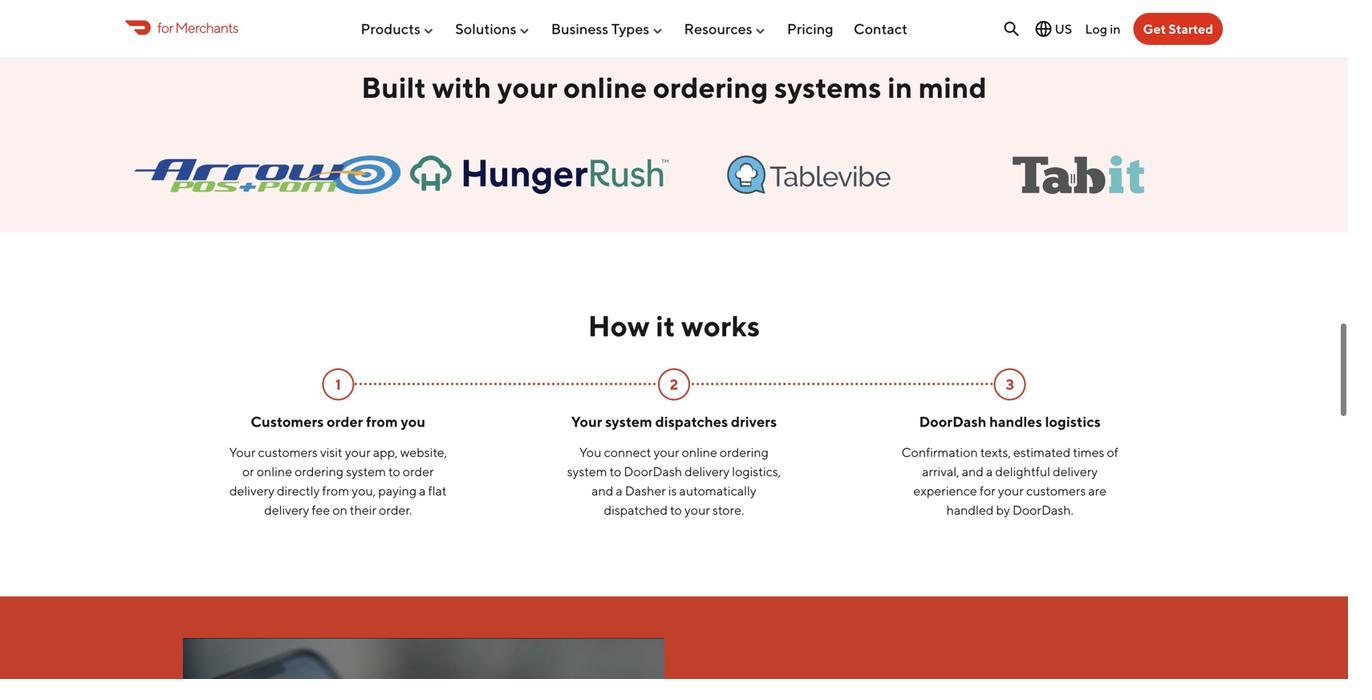 Task type: vqa. For each thing, say whether or not it's contained in the screenshot.
pickup, inside This original report from DoorDash unpacks the latest delivery, pickup, and online ordering trends, with actionable insights for restaurants.
no



Task type: describe. For each thing, give the bounding box(es) containing it.
delivery inside you connect your online ordering system to doordash delivery logistics, and a dasher is automatically dispatched to your store.
[[685, 464, 730, 480]]

by
[[996, 503, 1010, 518]]

doordash.
[[1013, 503, 1074, 518]]

for merchants link
[[125, 17, 238, 38]]

visit
[[320, 445, 342, 460]]

of
[[1107, 445, 1118, 460]]

doordash handles logistics
[[919, 413, 1101, 430]]

tablevibe logo image
[[674, 156, 944, 194]]

flat
[[428, 484, 447, 499]]

you,
[[352, 484, 376, 499]]

estimated
[[1013, 445, 1071, 460]]

3
[[1006, 376, 1014, 393]]

drivers
[[731, 413, 777, 430]]

online for connect
[[682, 445, 717, 460]]

1 vertical spatial in
[[887, 70, 913, 104]]

1 horizontal spatial doordash
[[919, 413, 986, 430]]

solutions link
[[455, 14, 531, 44]]

order inside your customers visit your app, website, or online ordering system to order delivery directly from you, paying a flat delivery fee on their order.
[[403, 464, 434, 480]]

delivery down directly
[[264, 503, 309, 518]]

0 horizontal spatial for
[[157, 19, 173, 36]]

built with your online ordering systems in mind
[[361, 70, 987, 104]]

delivery down or
[[229, 484, 274, 499]]

works
[[681, 309, 760, 343]]

logistics,
[[732, 464, 781, 480]]

on
[[332, 503, 347, 518]]

system up connect
[[605, 413, 652, 430]]

us
[[1055, 21, 1072, 37]]

get started button
[[1133, 13, 1223, 45]]

business types link
[[551, 14, 664, 44]]

website,
[[400, 445, 447, 460]]

customers inside your customers visit your app, website, or online ordering system to order delivery directly from you, paying a flat delivery fee on their order.
[[258, 445, 318, 460]]

customers order from you
[[251, 413, 425, 430]]

you
[[579, 445, 601, 460]]

a inside you connect your online ordering system to doordash delivery logistics, and a dasher is automatically dispatched to your store.
[[616, 484, 623, 499]]

and inside confirmation texts, estimated times of arrival, and a delightful delivery experience for your customers are handled by doordash.
[[962, 464, 984, 480]]

a inside confirmation texts, estimated times of arrival, and a delightful delivery experience for your customers are handled by doordash.
[[986, 464, 993, 480]]

your inside your customers visit your app, website, or online ordering system to order delivery directly from you, paying a flat delivery fee on their order.
[[345, 445, 371, 460]]

merchants
[[175, 19, 238, 36]]

you
[[401, 413, 425, 430]]

ordering for systems
[[653, 70, 768, 104]]

started
[[1169, 21, 1213, 37]]

logistics
[[1045, 413, 1101, 430]]

handles
[[989, 413, 1042, 430]]

for merchants
[[157, 19, 238, 36]]

your for your system dispatches drivers
[[571, 413, 602, 430]]

your customers visit your app, website, or online ordering system to order delivery directly from you, paying a flat delivery fee on their order.
[[229, 445, 447, 518]]

logo arrowpos image
[[135, 156, 404, 194]]

ordering for system
[[720, 445, 769, 460]]

2 horizontal spatial to
[[670, 503, 682, 518]]

dasher
[[625, 484, 666, 499]]

with
[[432, 70, 491, 104]]

get
[[1143, 21, 1166, 37]]

are
[[1088, 484, 1107, 499]]

0 vertical spatial in
[[1110, 21, 1121, 36]]

it
[[656, 309, 675, 343]]

confirmation texts, estimated times of arrival, and a delightful delivery experience for your customers are handled by doordash.
[[902, 445, 1118, 518]]

paying
[[378, 484, 417, 499]]

their
[[350, 503, 376, 518]]

you connect your online ordering system to doordash delivery logistics, and a dasher is automatically dispatched to your store.
[[567, 445, 781, 518]]

handled
[[946, 503, 994, 518]]

pricing
[[787, 20, 833, 37]]

resources
[[684, 20, 752, 37]]



Task type: locate. For each thing, give the bounding box(es) containing it.
0 horizontal spatial a
[[419, 484, 426, 499]]

delivery down times
[[1053, 464, 1098, 480]]

customers down customers
[[258, 445, 318, 460]]

delivery
[[685, 464, 730, 480], [1053, 464, 1098, 480], [229, 484, 274, 499], [264, 503, 309, 518]]

or
[[242, 464, 254, 480]]

in left mind
[[887, 70, 913, 104]]

1 vertical spatial customers
[[1026, 484, 1086, 499]]

get started
[[1143, 21, 1213, 37]]

delivery up the automatically
[[685, 464, 730, 480]]

in
[[1110, 21, 1121, 36], [887, 70, 913, 104]]

a left flat
[[419, 484, 426, 499]]

for inside confirmation texts, estimated times of arrival, and a delightful delivery experience for your customers are handled by doordash.
[[980, 484, 996, 499]]

doordash
[[919, 413, 986, 430], [624, 464, 682, 480]]

2 horizontal spatial a
[[986, 464, 993, 480]]

arrival,
[[922, 464, 959, 480]]

0 vertical spatial from
[[366, 413, 398, 430]]

to up paying
[[388, 464, 400, 480]]

1 vertical spatial for
[[980, 484, 996, 499]]

directly
[[277, 484, 320, 499]]

0 horizontal spatial and
[[592, 484, 613, 499]]

ordering up logistics,
[[720, 445, 769, 460]]

online down 'business types' link
[[563, 70, 647, 104]]

0 horizontal spatial online
[[257, 464, 292, 480]]

online right or
[[257, 464, 292, 480]]

online down dispatches
[[682, 445, 717, 460]]

your
[[497, 70, 557, 104], [345, 445, 371, 460], [654, 445, 679, 460], [998, 484, 1024, 499], [684, 503, 710, 518]]

your
[[571, 413, 602, 430], [229, 445, 256, 460]]

contact
[[854, 20, 908, 37]]

for left merchants in the top of the page
[[157, 19, 173, 36]]

0 vertical spatial doordash
[[919, 413, 986, 430]]

your up you
[[571, 413, 602, 430]]

ordering down resources
[[653, 70, 768, 104]]

a
[[986, 464, 993, 480], [419, 484, 426, 499], [616, 484, 623, 499]]

products link
[[361, 14, 435, 44]]

0 horizontal spatial to
[[388, 464, 400, 480]]

from inside your customers visit your app, website, or online ordering system to order delivery directly from you, paying a flat delivery fee on their order.
[[322, 484, 349, 499]]

delightful
[[995, 464, 1050, 480]]

a up dispatched
[[616, 484, 623, 499]]

app,
[[373, 445, 398, 460]]

experience
[[913, 484, 977, 499]]

to inside your customers visit your app, website, or online ordering system to order delivery directly from you, paying a flat delivery fee on their order.
[[388, 464, 400, 480]]

1 horizontal spatial in
[[1110, 21, 1121, 36]]

doordash up dasher
[[624, 464, 682, 480]]

for up handled at the bottom right
[[980, 484, 996, 499]]

business
[[551, 20, 608, 37]]

ordering
[[653, 70, 768, 104], [720, 445, 769, 460], [295, 464, 344, 480]]

from
[[366, 413, 398, 430], [322, 484, 349, 499]]

is
[[668, 484, 677, 499]]

texts,
[[980, 445, 1011, 460]]

1
[[335, 376, 341, 393]]

0 horizontal spatial in
[[887, 70, 913, 104]]

resources link
[[684, 14, 767, 44]]

online inside your customers visit your app, website, or online ordering system to order delivery directly from you, paying a flat delivery fee on their order.
[[257, 464, 292, 480]]

order up the visit
[[327, 413, 363, 430]]

pricing link
[[787, 14, 833, 44]]

ordering inside you connect your online ordering system to doordash delivery logistics, and a dasher is automatically dispatched to your store.
[[720, 445, 769, 460]]

1 horizontal spatial and
[[962, 464, 984, 480]]

1 horizontal spatial a
[[616, 484, 623, 499]]

doordash inside you connect your online ordering system to doordash delivery logistics, and a dasher is automatically dispatched to your store.
[[624, 464, 682, 480]]

log
[[1085, 21, 1107, 36]]

how it works
[[588, 309, 760, 343]]

your up by
[[998, 484, 1024, 499]]

log in link
[[1085, 21, 1121, 36]]

to down connect
[[610, 464, 621, 480]]

2 horizontal spatial online
[[682, 445, 717, 460]]

to
[[388, 464, 400, 480], [610, 464, 621, 480], [670, 503, 682, 518]]

0 vertical spatial customers
[[258, 445, 318, 460]]

1 horizontal spatial to
[[610, 464, 621, 480]]

business types
[[551, 20, 649, 37]]

system inside your customers visit your app, website, or online ordering system to order delivery directly from you, paying a flat delivery fee on their order.
[[346, 464, 386, 480]]

customers up doordash. on the bottom right
[[1026, 484, 1086, 499]]

systems
[[774, 70, 882, 104]]

ordering inside your customers visit your app, website, or online ordering system to order delivery directly from you, paying a flat delivery fee on their order.
[[295, 464, 344, 480]]

0 vertical spatial and
[[962, 464, 984, 480]]

system up you,
[[346, 464, 386, 480]]

confirmation
[[902, 445, 978, 460]]

1 horizontal spatial online
[[563, 70, 647, 104]]

1 vertical spatial order
[[403, 464, 434, 480]]

automatically
[[679, 484, 756, 499]]

and down texts,
[[962, 464, 984, 480]]

a down texts,
[[986, 464, 993, 480]]

0 vertical spatial online
[[563, 70, 647, 104]]

your right with at top
[[497, 70, 557, 104]]

1 vertical spatial doordash
[[624, 464, 682, 480]]

online for with
[[563, 70, 647, 104]]

your right the visit
[[345, 445, 371, 460]]

order
[[327, 413, 363, 430], [403, 464, 434, 480]]

system down you
[[567, 464, 607, 480]]

doordash up confirmation
[[919, 413, 986, 430]]

store.
[[713, 503, 744, 518]]

your inside your customers visit your app, website, or online ordering system to order delivery directly from you, paying a flat delivery fee on their order.
[[229, 445, 256, 460]]

order.
[[379, 503, 412, 518]]

how
[[588, 309, 650, 343]]

2 vertical spatial online
[[257, 464, 292, 480]]

online inside you connect your online ordering system to doordash delivery logistics, and a dasher is automatically dispatched to your store.
[[682, 445, 717, 460]]

0 vertical spatial your
[[571, 413, 602, 430]]

0 vertical spatial order
[[327, 413, 363, 430]]

in right log
[[1110, 21, 1121, 36]]

1 vertical spatial and
[[592, 484, 613, 499]]

your up or
[[229, 445, 256, 460]]

to down is
[[670, 503, 682, 518]]

from up "on"
[[322, 484, 349, 499]]

1 vertical spatial your
[[229, 445, 256, 460]]

globe line image
[[1034, 19, 1053, 39]]

system inside you connect your online ordering system to doordash delivery logistics, and a dasher is automatically dispatched to your store.
[[567, 464, 607, 480]]

dispatches
[[655, 413, 728, 430]]

and
[[962, 464, 984, 480], [592, 484, 613, 499]]

0 horizontal spatial doordash
[[624, 464, 682, 480]]

2
[[670, 376, 678, 393]]

your inside confirmation texts, estimated times of arrival, and a delightful delivery experience for your customers are handled by doordash.
[[998, 484, 1024, 499]]

1 vertical spatial from
[[322, 484, 349, 499]]

order down "website,"
[[403, 464, 434, 480]]

0 horizontal spatial from
[[322, 484, 349, 499]]

0 vertical spatial for
[[157, 19, 173, 36]]

customers
[[258, 445, 318, 460], [1026, 484, 1086, 499]]

delivery inside confirmation texts, estimated times of arrival, and a delightful delivery experience for your customers are handled by doordash.
[[1053, 464, 1098, 480]]

built
[[361, 70, 426, 104]]

your system dispatches drivers
[[571, 413, 777, 430]]

dispatched
[[604, 503, 668, 518]]

0 vertical spatial ordering
[[653, 70, 768, 104]]

1 horizontal spatial your
[[571, 413, 602, 430]]

0 horizontal spatial order
[[327, 413, 363, 430]]

2 vertical spatial ordering
[[295, 464, 344, 480]]

for
[[157, 19, 173, 36], [980, 484, 996, 499]]

and up dispatched
[[592, 484, 613, 499]]

logo hungerrush image
[[404, 156, 674, 194]]

mind
[[919, 70, 987, 104]]

0 horizontal spatial customers
[[258, 445, 318, 460]]

ordering down the visit
[[295, 464, 344, 480]]

1 horizontal spatial for
[[980, 484, 996, 499]]

customers inside confirmation texts, estimated times of arrival, and a delightful delivery experience for your customers are handled by doordash.
[[1026, 484, 1086, 499]]

solutions
[[455, 20, 516, 37]]

from up app,
[[366, 413, 398, 430]]

1 horizontal spatial customers
[[1026, 484, 1086, 499]]

1 horizontal spatial from
[[366, 413, 398, 430]]

0 horizontal spatial your
[[229, 445, 256, 460]]

1 horizontal spatial order
[[403, 464, 434, 480]]

your down your system dispatches drivers
[[654, 445, 679, 460]]

your for your customers visit your app, website, or online ordering system to order delivery directly from you, paying a flat delivery fee on their order.
[[229, 445, 256, 460]]

system
[[605, 413, 652, 430], [346, 464, 386, 480], [567, 464, 607, 480]]

contact link
[[854, 14, 908, 44]]

and inside you connect your online ordering system to doordash delivery logistics, and a dasher is automatically dispatched to your store.
[[592, 484, 613, 499]]

log in
[[1085, 21, 1121, 36]]

a inside your customers visit your app, website, or online ordering system to order delivery directly from you, paying a flat delivery fee on their order.
[[419, 484, 426, 499]]

times
[[1073, 445, 1104, 460]]

logo tabit image
[[944, 156, 1213, 194]]

fee
[[312, 503, 330, 518]]

products
[[361, 20, 420, 37]]

1 vertical spatial online
[[682, 445, 717, 460]]

connect
[[604, 445, 651, 460]]

1 vertical spatial ordering
[[720, 445, 769, 460]]

online
[[563, 70, 647, 104], [682, 445, 717, 460], [257, 464, 292, 480]]

your down the automatically
[[684, 503, 710, 518]]

customers
[[251, 413, 324, 430]]

types
[[611, 20, 649, 37]]



